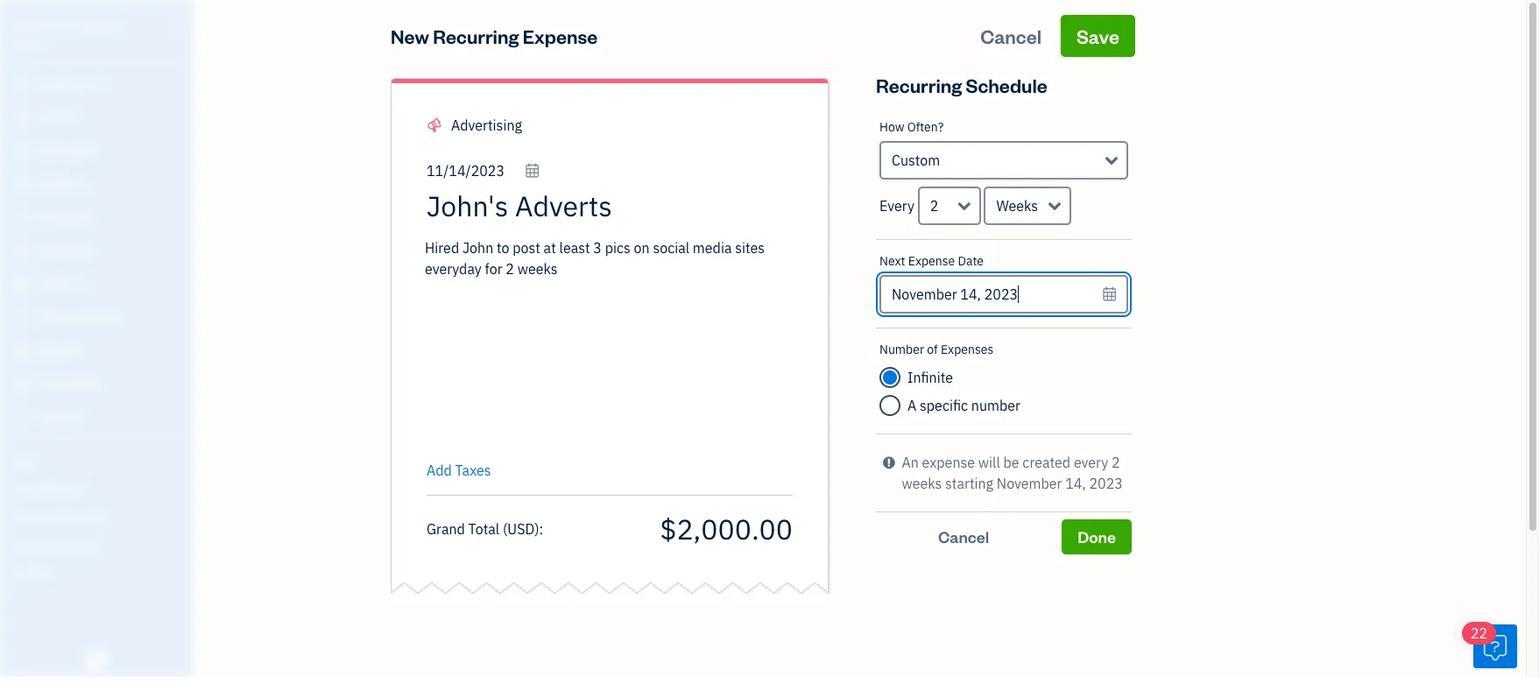 Task type: describe. For each thing, give the bounding box(es) containing it.
an expense will be created every 2 weeks starting november 14, 2023
[[902, 454, 1123, 492]]

save
[[1077, 24, 1120, 48]]

2 inside field
[[930, 197, 938, 215]]

Weeks field
[[984, 187, 1071, 225]]

money image
[[11, 343, 32, 360]]

taxes
[[455, 462, 491, 479]]

how often? element
[[876, 106, 1132, 240]]

report image
[[11, 409, 32, 427]]

will
[[978, 454, 1000, 471]]

Category text field
[[451, 115, 601, 136]]

Next Issue Date text field
[[880, 275, 1128, 314]]

next expense date
[[880, 253, 984, 269]]

0 vertical spatial expense
[[523, 24, 598, 48]]

created
[[1023, 454, 1071, 471]]

14,
[[1065, 475, 1086, 492]]

payment image
[[11, 209, 32, 227]]

weeks
[[902, 475, 942, 492]]

number
[[880, 342, 924, 357]]

settings image
[[13, 566, 187, 580]]

option group containing infinite
[[876, 329, 1132, 434]]

a specific number
[[908, 397, 1020, 414]]

1 horizontal spatial recurring
[[876, 73, 962, 97]]

resource center badge image
[[1473, 625, 1517, 668]]

Description text field
[[418, 237, 784, 448]]

2023
[[1089, 475, 1123, 492]]

total
[[468, 520, 499, 537]]

add
[[427, 462, 452, 479]]

grand total ( usd ):
[[427, 520, 543, 537]]

expense image
[[11, 243, 32, 260]]

expense
[[922, 454, 975, 471]]

an
[[902, 454, 919, 471]]

new recurring expense
[[391, 24, 598, 48]]

how
[[880, 119, 904, 135]]

save button
[[1061, 15, 1135, 57]]

(
[[503, 520, 508, 537]]

0 vertical spatial recurring
[[433, 24, 519, 48]]

project image
[[11, 276, 32, 293]]

add taxes button
[[427, 460, 491, 481]]

0 vertical spatial cancel button
[[965, 15, 1057, 57]]

Amount (USD) text field
[[659, 510, 793, 547]]

Merchant text field
[[427, 188, 666, 223]]

next expense date element
[[876, 240, 1132, 329]]

company
[[61, 16, 122, 33]]

estimate image
[[11, 143, 32, 160]]

done button
[[1062, 519, 1132, 555]]

number of expenses
[[880, 342, 994, 357]]

team members image
[[13, 482, 187, 496]]

often?
[[907, 119, 944, 135]]

add taxes
[[427, 462, 491, 479]]

of
[[927, 342, 938, 357]]

):
[[535, 520, 543, 537]]

a
[[908, 397, 917, 414]]

invoice image
[[11, 176, 32, 194]]

usd
[[508, 520, 535, 537]]

how often?
[[880, 119, 944, 135]]

noah's
[[14, 16, 58, 33]]

schedule
[[966, 73, 1047, 97]]

1 vertical spatial cancel button
[[876, 519, 1051, 555]]

date
[[958, 253, 984, 269]]



Task type: locate. For each thing, give the bounding box(es) containing it.
Use the arrow keys to pick a date field
[[427, 162, 540, 180]]

every
[[880, 197, 914, 215]]

1 vertical spatial expense
[[908, 253, 955, 269]]

chart image
[[11, 376, 32, 393]]

grand
[[427, 520, 465, 537]]

0 horizontal spatial expense
[[523, 24, 598, 48]]

starting
[[945, 475, 993, 492]]

1 horizontal spatial expense
[[908, 253, 955, 269]]

dashboard image
[[11, 76, 32, 94]]

expenses
[[941, 342, 994, 357]]

weeks
[[996, 197, 1038, 215]]

recurring up often?
[[876, 73, 962, 97]]

2 right every
[[930, 197, 938, 215]]

exclamationcircle image
[[883, 452, 895, 473]]

cancel up schedule
[[980, 24, 1042, 48]]

0 vertical spatial 2
[[930, 197, 938, 215]]

1 vertical spatial recurring
[[876, 73, 962, 97]]

noah's company owner
[[14, 16, 122, 48]]

every
[[1074, 454, 1108, 471]]

number
[[971, 397, 1020, 414]]

cancel
[[980, 24, 1042, 48], [938, 526, 989, 547]]

main element
[[0, 0, 237, 677]]

1 vertical spatial cancel
[[938, 526, 989, 547]]

timer image
[[11, 309, 32, 327]]

1 vertical spatial 2
[[1112, 454, 1120, 471]]

2
[[930, 197, 938, 215], [1112, 454, 1120, 471]]

Recurring Template Frequency field
[[880, 141, 1128, 180]]

new
[[391, 24, 429, 48]]

done
[[1078, 526, 1116, 547]]

recurring
[[433, 24, 519, 48], [876, 73, 962, 97]]

cancel for the top cancel button
[[980, 24, 1042, 48]]

2 field
[[918, 187, 981, 225]]

cancel button
[[965, 15, 1057, 57], [876, 519, 1051, 555]]

client image
[[11, 110, 32, 127]]

1 horizontal spatial 2
[[1112, 454, 1120, 471]]

specific
[[920, 397, 968, 414]]

november
[[997, 475, 1062, 492]]

items and services image
[[13, 510, 187, 524]]

2 inside an expense will be created every 2 weeks starting november 14, 2023
[[1112, 454, 1120, 471]]

0 horizontal spatial 2
[[930, 197, 938, 215]]

22 button
[[1462, 622, 1517, 668]]

recurring right new
[[433, 24, 519, 48]]

cancel button down starting
[[876, 519, 1051, 555]]

infinite
[[908, 369, 953, 386]]

22
[[1471, 625, 1488, 642]]

apps image
[[13, 454, 187, 468]]

recurring schedule
[[876, 73, 1047, 97]]

bank connections image
[[13, 538, 187, 552]]

freshbooks image
[[82, 649, 110, 670]]

next
[[880, 253, 905, 269]]

cancel button up schedule
[[965, 15, 1057, 57]]

owner
[[14, 35, 46, 48]]

0 vertical spatial cancel
[[980, 24, 1042, 48]]

be
[[1003, 454, 1019, 471]]

option group
[[876, 329, 1132, 434]]

cancel for bottom cancel button
[[938, 526, 989, 547]]

custom
[[892, 152, 940, 169]]

expense
[[523, 24, 598, 48], [908, 253, 955, 269]]

0 horizontal spatial recurring
[[433, 24, 519, 48]]

cancel down starting
[[938, 526, 989, 547]]

2 up 2023 at the right
[[1112, 454, 1120, 471]]



Task type: vqa. For each thing, say whether or not it's contained in the screenshot.
Dashboard Link
no



